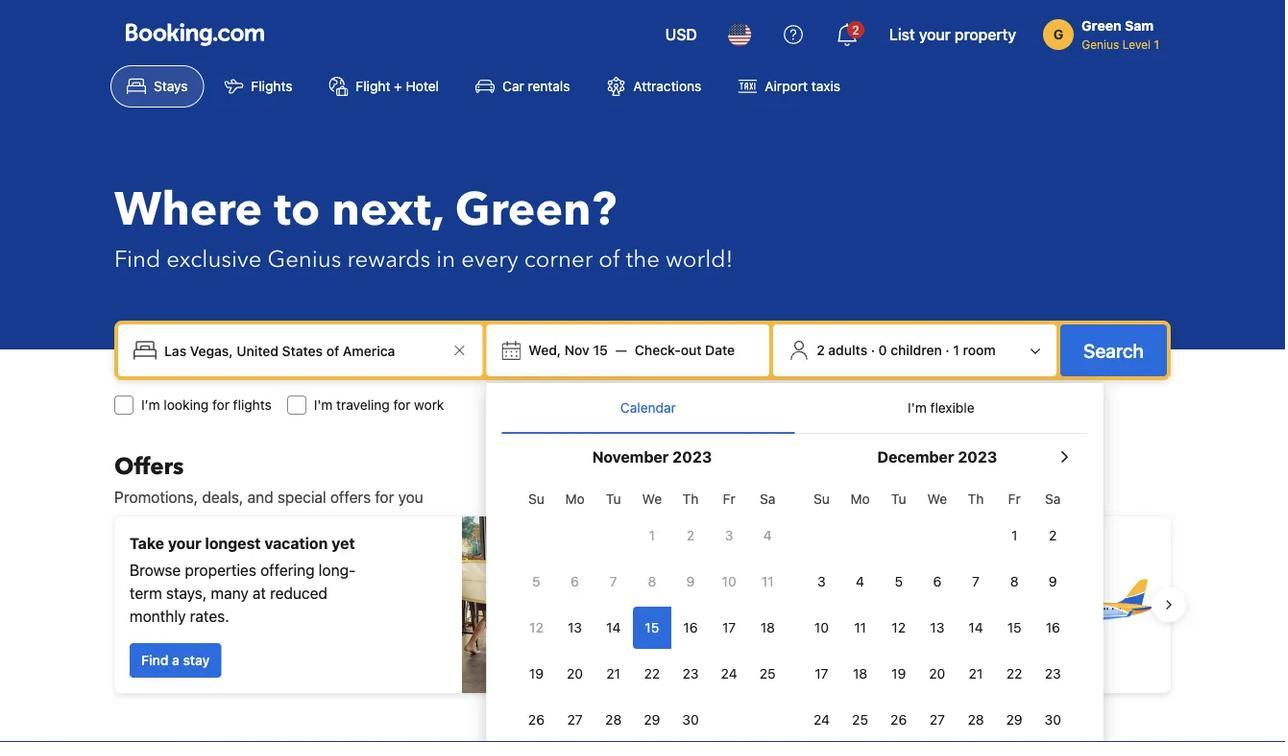 Task type: describe. For each thing, give the bounding box(es) containing it.
21 for 21 november 2023 option
[[606, 666, 621, 682]]

flights inside get inspired – compare and book flights with flexibility
[[901, 573, 944, 591]]

25 November 2023 checkbox
[[748, 653, 787, 695]]

airport taxis link
[[722, 65, 857, 108]]

27 November 2023 checkbox
[[556, 699, 594, 742]]

su for december
[[814, 491, 830, 507]]

26 for 26 december 2023 checkbox
[[891, 712, 907, 728]]

1 December 2023 checkbox
[[995, 515, 1034, 557]]

28 for 28 december 2023 checkbox
[[968, 712, 984, 728]]

16 November 2023 checkbox
[[671, 607, 710, 649]]

3 November 2023 checkbox
[[710, 515, 748, 557]]

flight + hotel
[[356, 78, 439, 94]]

mo for december
[[851, 491, 870, 507]]

attractions link
[[590, 65, 718, 108]]

mo for november
[[565, 491, 585, 507]]

0
[[879, 342, 887, 358]]

11 for 11 december 2023 option
[[854, 620, 866, 636]]

booking.com image
[[126, 23, 264, 46]]

level
[[1123, 37, 1151, 51]]

2 button
[[824, 12, 870, 58]]

7 for 7 december 2023 option
[[972, 574, 980, 590]]

2 adults · 0 children · 1 room
[[817, 342, 996, 358]]

2 December 2023 checkbox
[[1034, 515, 1072, 557]]

property
[[955, 25, 1016, 44]]

flights
[[251, 78, 292, 94]]

fr for november 2023
[[723, 491, 735, 507]]

exclusive
[[166, 244, 262, 275]]

2 inside dropdown button
[[852, 23, 859, 37]]

28 November 2023 checkbox
[[594, 699, 633, 742]]

find a stay link
[[130, 644, 221, 678]]

27 for 27 november 2023 checkbox
[[567, 712, 583, 728]]

and inside get inspired – compare and book flights with flexibility
[[832, 573, 858, 591]]

2 19 from the left
[[892, 666, 906, 682]]

26 November 2023 checkbox
[[517, 699, 556, 742]]

room
[[963, 342, 996, 358]]

list
[[889, 25, 915, 44]]

december
[[877, 448, 954, 466]]

stays
[[154, 78, 188, 94]]

17 November 2023 checkbox
[[710, 607, 748, 649]]

su for november
[[528, 491, 544, 507]]

13 December 2023 checkbox
[[918, 607, 957, 649]]

23 November 2023 checkbox
[[671, 653, 710, 695]]

28 for 28 option
[[605, 712, 622, 728]]

8 for 8 december 2023 checkbox
[[1010, 574, 1019, 590]]

stays,
[[166, 585, 207, 603]]

flight
[[356, 78, 390, 94]]

12 for 12 "option"
[[892, 620, 906, 636]]

car rentals link
[[459, 65, 586, 108]]

find a stay
[[141, 653, 210, 669]]

search for search for flights
[[677, 641, 722, 657]]

rentals
[[528, 78, 570, 94]]

check-out date button
[[627, 333, 743, 368]]

i'm for i'm traveling for work
[[314, 397, 333, 413]]

11 November 2023 checkbox
[[748, 561, 787, 603]]

attractions
[[633, 78, 702, 94]]

30 for 30 checkbox
[[1045, 712, 1061, 728]]

usd
[[665, 25, 697, 44]]

stays link
[[110, 65, 204, 108]]

13 for 13 checkbox
[[930, 620, 945, 636]]

tu for december
[[891, 491, 906, 507]]

1 inside checkbox
[[649, 528, 655, 544]]

offers
[[114, 451, 184, 483]]

9 for 9 december 2023 checkbox
[[1049, 574, 1057, 590]]

a
[[172, 653, 179, 669]]

reduced
[[270, 585, 328, 603]]

29 for the "29" checkbox
[[1006, 712, 1023, 728]]

28 December 2023 checkbox
[[957, 699, 995, 742]]

calendar
[[620, 400, 676, 416]]

at
[[252, 585, 266, 603]]

25 for 25 december 2023 option
[[852, 712, 868, 728]]

promotions,
[[114, 488, 198, 507]]

rewards
[[347, 244, 431, 275]]

20 November 2023 checkbox
[[556, 653, 594, 695]]

wed,
[[529, 342, 561, 358]]

to
[[274, 179, 320, 242]]

calendar button
[[502, 383, 795, 433]]

many
[[211, 585, 248, 603]]

27 for 27 december 2023 option
[[930, 712, 945, 728]]

fr for december 2023
[[1008, 491, 1021, 507]]

0 horizontal spatial flights
[[233, 397, 272, 413]]

taxis
[[811, 78, 840, 94]]

search for flights link
[[666, 632, 798, 667]]

for left work
[[393, 397, 411, 413]]

i'm
[[141, 397, 160, 413]]

for inside search for flights link
[[725, 641, 743, 657]]

check-
[[635, 342, 681, 358]]

wed, nov 15 button
[[521, 333, 616, 368]]

airport
[[765, 78, 808, 94]]

browse
[[130, 561, 181, 580]]

2 adults · 0 children · 1 room button
[[781, 332, 1049, 369]]

inspired
[[695, 573, 750, 591]]

12 December 2023 checkbox
[[880, 607, 918, 649]]

30 for 30 november 2023 "checkbox"
[[682, 712, 699, 728]]

7 for 7 november 2023 option at the left
[[610, 574, 617, 590]]

get
[[666, 573, 691, 591]]

26 December 2023 checkbox
[[880, 699, 918, 742]]

3 for 3 december 2023 'checkbox'
[[818, 574, 826, 590]]

1 19 from the left
[[529, 666, 544, 682]]

stay
[[183, 653, 210, 669]]

nov
[[565, 342, 590, 358]]

13 for "13 november 2023" option
[[568, 620, 582, 636]]

of
[[599, 244, 620, 275]]

book
[[862, 573, 897, 591]]

i'm looking for flights
[[141, 397, 272, 413]]

12 for 12 option
[[529, 620, 543, 636]]

your for list
[[919, 25, 951, 44]]

list your property
[[889, 25, 1016, 44]]

green sam genius level 1
[[1082, 18, 1159, 51]]

the
[[626, 244, 660, 275]]

world!
[[666, 244, 733, 275]]

flexible
[[930, 400, 975, 416]]

17 for 17 option
[[722, 620, 736, 636]]

th for november 2023
[[683, 491, 699, 507]]

1 22 from the left
[[644, 666, 660, 682]]

2 inside button
[[817, 342, 825, 358]]

fly away to your dream vacation image
[[1021, 538, 1156, 672]]

wed, nov 15 — check-out date
[[529, 342, 735, 358]]

6 December 2023 checkbox
[[918, 561, 957, 603]]

2023 for december 2023
[[958, 448, 997, 466]]

5 for 5 november 2023 checkbox
[[532, 574, 541, 590]]

—
[[616, 342, 627, 358]]

where
[[114, 179, 262, 242]]

november 2023
[[592, 448, 712, 466]]

we for december
[[928, 491, 947, 507]]

1 horizontal spatial flights
[[746, 641, 786, 657]]

20 for 20 checkbox
[[567, 666, 583, 682]]

15 November 2023 checkbox
[[633, 607, 671, 649]]

sa for december 2023
[[1045, 491, 1061, 507]]

your for take
[[168, 535, 201, 553]]

long-
[[319, 561, 356, 580]]

take
[[130, 535, 164, 553]]

2 inside option
[[687, 528, 695, 544]]

and inside offers promotions, deals, and special offers for you
[[247, 488, 273, 507]]

21 November 2023 checkbox
[[594, 653, 633, 695]]

18 for 18 december 2023 option
[[853, 666, 868, 682]]

8 December 2023 checkbox
[[995, 561, 1034, 603]]

23 December 2023 checkbox
[[1034, 653, 1072, 695]]

search button
[[1061, 325, 1167, 377]]

2 November 2023 checkbox
[[671, 515, 710, 557]]

term
[[130, 585, 162, 603]]

9 November 2023 checkbox
[[671, 561, 710, 603]]

7 December 2023 checkbox
[[957, 561, 995, 603]]



Task type: vqa. For each thing, say whether or not it's contained in the screenshot.
grid associated with December
yes



Task type: locate. For each thing, give the bounding box(es) containing it.
1 horizontal spatial sa
[[1045, 491, 1061, 507]]

rates.
[[190, 608, 229, 626]]

2 16 from the left
[[1046, 620, 1060, 636]]

flights link
[[208, 65, 309, 108]]

green?
[[455, 179, 617, 242]]

14 right 13 checkbox
[[969, 620, 983, 636]]

your
[[919, 25, 951, 44], [168, 535, 201, 553]]

1 vertical spatial and
[[832, 573, 858, 591]]

30 November 2023 checkbox
[[671, 699, 710, 742]]

24 December 2023 checkbox
[[802, 699, 841, 742]]

1 vertical spatial 3
[[818, 574, 826, 590]]

work
[[414, 397, 444, 413]]

16
[[683, 620, 698, 636], [1046, 620, 1060, 636]]

1 vertical spatial your
[[168, 535, 201, 553]]

20 right 19 checkbox
[[929, 666, 946, 682]]

0 horizontal spatial 26
[[528, 712, 545, 728]]

0 vertical spatial 3
[[725, 528, 733, 544]]

grid for december
[[802, 480, 1072, 743]]

2 left adults
[[817, 342, 825, 358]]

28 left the "29" checkbox
[[968, 712, 984, 728]]

1 horizontal spatial 11
[[854, 620, 866, 636]]

4 right 3 november 2023 option
[[764, 528, 772, 544]]

1 horizontal spatial 23
[[1045, 666, 1061, 682]]

10 inside option
[[722, 574, 736, 590]]

0 horizontal spatial su
[[528, 491, 544, 507]]

grid
[[517, 480, 787, 742], [802, 480, 1072, 743]]

16 inside option
[[1046, 620, 1060, 636]]

1 horizontal spatial 25
[[852, 712, 868, 728]]

10 left –
[[722, 574, 736, 590]]

5 left 6 november 2023 checkbox
[[532, 574, 541, 590]]

i'm left the "traveling"
[[314, 397, 333, 413]]

29 right 28 december 2023 checkbox
[[1006, 712, 1023, 728]]

1 horizontal spatial 26
[[891, 712, 907, 728]]

we down the december 2023
[[928, 491, 947, 507]]

1 26 from the left
[[528, 712, 545, 728]]

0 horizontal spatial 17
[[722, 620, 736, 636]]

1 vertical spatial 4
[[856, 574, 865, 590]]

0 horizontal spatial 7
[[610, 574, 617, 590]]

1 horizontal spatial 9
[[1049, 574, 1057, 590]]

car rentals
[[502, 78, 570, 94]]

2 12 from the left
[[892, 620, 906, 636]]

1 horizontal spatial genius
[[1082, 37, 1119, 51]]

15 right 14 november 2023 option
[[645, 620, 659, 636]]

12 left "13 november 2023" option
[[529, 620, 543, 636]]

1 inside button
[[953, 342, 960, 358]]

december 2023
[[877, 448, 997, 466]]

green
[[1082, 18, 1122, 34]]

0 horizontal spatial 2023
[[673, 448, 712, 466]]

8 for 8 checkbox
[[648, 574, 656, 590]]

1 November 2023 checkbox
[[633, 515, 671, 557]]

25 inside option
[[852, 712, 868, 728]]

13 right 12 "option"
[[930, 620, 945, 636]]

6 November 2023 checkbox
[[556, 561, 594, 603]]

2 fr from the left
[[1008, 491, 1021, 507]]

1 23 from the left
[[683, 666, 699, 682]]

hotel
[[406, 78, 439, 94]]

30
[[682, 712, 699, 728], [1045, 712, 1061, 728]]

mo up 6 november 2023 checkbox
[[565, 491, 585, 507]]

1 horizontal spatial and
[[832, 573, 858, 591]]

16 inside checkbox
[[683, 620, 698, 636]]

21 December 2023 checkbox
[[957, 653, 995, 695]]

find left a
[[141, 653, 168, 669]]

1 vertical spatial 18
[[853, 666, 868, 682]]

1 horizontal spatial 3
[[818, 574, 826, 590]]

16 December 2023 checkbox
[[1034, 607, 1072, 649]]

14 inside 14 november 2023 option
[[606, 620, 621, 636]]

1 left room
[[953, 342, 960, 358]]

i'm traveling for work
[[314, 397, 444, 413]]

0 horizontal spatial grid
[[517, 480, 787, 742]]

0 vertical spatial 17
[[722, 620, 736, 636]]

0 horizontal spatial sa
[[760, 491, 776, 507]]

18 right 17 option
[[761, 620, 775, 636]]

16 for 16 checkbox
[[683, 620, 698, 636]]

1 9 from the left
[[686, 574, 695, 590]]

1 2023 from the left
[[673, 448, 712, 466]]

24 for 24 december 2023 checkbox
[[814, 712, 830, 728]]

1 vertical spatial 10
[[814, 620, 829, 636]]

25 right 24 checkbox at the right of the page
[[760, 666, 776, 682]]

offers promotions, deals, and special offers for you
[[114, 451, 423, 507]]

1 horizontal spatial 6
[[933, 574, 942, 590]]

Where are you going? field
[[157, 333, 448, 368]]

0 horizontal spatial 14
[[606, 620, 621, 636]]

1 vertical spatial search
[[677, 641, 722, 657]]

14 for 14 checkbox at right
[[969, 620, 983, 636]]

22 December 2023 checkbox
[[995, 653, 1034, 695]]

1 horizontal spatial search
[[1084, 339, 1144, 362]]

20
[[567, 666, 583, 682], [929, 666, 946, 682]]

take your longest vacation yet image
[[462, 517, 635, 694]]

19 left 20 checkbox
[[529, 666, 544, 682]]

0 vertical spatial 25
[[760, 666, 776, 682]]

car
[[502, 78, 524, 94]]

0 horizontal spatial 3
[[725, 528, 733, 544]]

5 December 2023 checkbox
[[880, 561, 918, 603]]

1 12 from the left
[[529, 620, 543, 636]]

sam
[[1125, 18, 1154, 34]]

20 for 20 option
[[929, 666, 946, 682]]

take your longest vacation yet browse properties offering long- term stays, many at reduced monthly rates.
[[130, 535, 356, 626]]

0 horizontal spatial 22
[[644, 666, 660, 682]]

and left book
[[832, 573, 858, 591]]

1 horizontal spatial 12
[[892, 620, 906, 636]]

we
[[642, 491, 662, 507], [928, 491, 947, 507]]

1 14 from the left
[[606, 620, 621, 636]]

genius inside green sam genius level 1
[[1082, 37, 1119, 51]]

2 5 from the left
[[895, 574, 903, 590]]

for inside offers promotions, deals, and special offers for you
[[375, 488, 394, 507]]

th
[[683, 491, 699, 507], [968, 491, 984, 507]]

18 inside 18 november 2023 'option'
[[761, 620, 775, 636]]

25 December 2023 checkbox
[[841, 699, 880, 742]]

your inside take your longest vacation yet browse properties offering long- term stays, many at reduced monthly rates.
[[168, 535, 201, 553]]

12 November 2023 checkbox
[[517, 607, 556, 649]]

0 horizontal spatial 12
[[529, 620, 543, 636]]

11 December 2023 checkbox
[[841, 607, 880, 649]]

26 left 27 november 2023 checkbox
[[528, 712, 545, 728]]

offers
[[330, 488, 371, 507]]

properties
[[185, 561, 256, 580]]

14 for 14 november 2023 option
[[606, 620, 621, 636]]

your right list in the top right of the page
[[919, 25, 951, 44]]

deals,
[[202, 488, 243, 507]]

0 horizontal spatial i'm
[[314, 397, 333, 413]]

th for december 2023
[[968, 491, 984, 507]]

15 cell
[[633, 603, 671, 649]]

12 right 11 december 2023 option
[[892, 620, 906, 636]]

special
[[277, 488, 326, 507]]

2 tu from the left
[[891, 491, 906, 507]]

27 inside checkbox
[[567, 712, 583, 728]]

21
[[606, 666, 621, 682], [969, 666, 983, 682]]

1 horizontal spatial 27
[[930, 712, 945, 728]]

yet
[[332, 535, 355, 553]]

12 inside "option"
[[892, 620, 906, 636]]

in
[[436, 244, 455, 275]]

28 left 29 november 2023 option
[[605, 712, 622, 728]]

2023
[[673, 448, 712, 466], [958, 448, 997, 466]]

9 December 2023 checkbox
[[1034, 561, 1072, 603]]

search inside search for flights link
[[677, 641, 722, 657]]

2 27 from the left
[[930, 712, 945, 728]]

1 horizontal spatial 24
[[814, 712, 830, 728]]

2 horizontal spatial flights
[[901, 573, 944, 591]]

22 right 21 november 2023 option
[[644, 666, 660, 682]]

5 right 4 december 2023 "option"
[[895, 574, 903, 590]]

15 for 15 november 2023 checkbox
[[645, 620, 659, 636]]

10 for 10 option
[[722, 574, 736, 590]]

4 right 3 december 2023 'checkbox'
[[856, 574, 865, 590]]

get inspired – compare and book flights with flexibility
[[666, 573, 977, 614]]

for left 18 november 2023 'option' at the right
[[725, 641, 743, 657]]

2 right the 1 checkbox
[[687, 528, 695, 544]]

13 right 12 option
[[568, 620, 582, 636]]

2 22 from the left
[[1007, 666, 1022, 682]]

1 right 'level'
[[1154, 37, 1159, 51]]

corner
[[524, 244, 593, 275]]

0 horizontal spatial tu
[[606, 491, 621, 507]]

1 7 from the left
[[610, 574, 617, 590]]

20 inside option
[[929, 666, 946, 682]]

0 horizontal spatial 11
[[762, 574, 774, 590]]

10 inside checkbox
[[814, 620, 829, 636]]

18
[[761, 620, 775, 636], [853, 666, 868, 682]]

1 horizontal spatial 13
[[930, 620, 945, 636]]

0 horizontal spatial we
[[642, 491, 662, 507]]

th up "2 november 2023" option
[[683, 491, 699, 507]]

17 left 18 december 2023 option
[[815, 666, 829, 682]]

22 November 2023 checkbox
[[633, 653, 671, 695]]

genius
[[1082, 37, 1119, 51], [267, 244, 341, 275]]

0 vertical spatial search
[[1084, 339, 1144, 362]]

20 inside checkbox
[[567, 666, 583, 682]]

tab list containing calendar
[[502, 383, 1088, 435]]

0 horizontal spatial 20
[[567, 666, 583, 682]]

15 right 14 checkbox at right
[[1007, 620, 1022, 636]]

genius inside where to next, green? find exclusive genius rewards in every corner of the world!
[[267, 244, 341, 275]]

1 horizontal spatial ·
[[946, 342, 950, 358]]

1 28 from the left
[[605, 712, 622, 728]]

1 horizontal spatial 20
[[929, 666, 946, 682]]

4 December 2023 checkbox
[[841, 561, 880, 603]]

0 horizontal spatial th
[[683, 491, 699, 507]]

+
[[394, 78, 402, 94]]

0 horizontal spatial 25
[[760, 666, 776, 682]]

19
[[529, 666, 544, 682], [892, 666, 906, 682]]

10
[[722, 574, 736, 590], [814, 620, 829, 636]]

tab list
[[502, 383, 1088, 435]]

list your property link
[[878, 12, 1028, 58]]

30 right 29 november 2023 option
[[682, 712, 699, 728]]

3 left 4 december 2023 "option"
[[818, 574, 826, 590]]

your right take
[[168, 535, 201, 553]]

0 horizontal spatial your
[[168, 535, 201, 553]]

su up 3 december 2023 'checkbox'
[[814, 491, 830, 507]]

30 inside "checkbox"
[[682, 712, 699, 728]]

14 inside 14 checkbox
[[969, 620, 983, 636]]

progress bar
[[631, 709, 654, 717]]

9 up "flexibility"
[[686, 574, 695, 590]]

longest
[[205, 535, 261, 553]]

1 horizontal spatial grid
[[802, 480, 1072, 743]]

7 right 6 option on the bottom
[[972, 574, 980, 590]]

1 27 from the left
[[567, 712, 583, 728]]

·
[[871, 342, 875, 358], [946, 342, 950, 358]]

25 inside checkbox
[[760, 666, 776, 682]]

1 horizontal spatial 5
[[895, 574, 903, 590]]

flight + hotel link
[[313, 65, 455, 108]]

1 horizontal spatial 2023
[[958, 448, 997, 466]]

14 November 2023 checkbox
[[594, 607, 633, 649]]

9 inside option
[[686, 574, 695, 590]]

5 November 2023 checkbox
[[517, 561, 556, 603]]

· left 0
[[871, 342, 875, 358]]

27 right 26 december 2023 checkbox
[[930, 712, 945, 728]]

1 · from the left
[[871, 342, 875, 358]]

6 for 6 option on the bottom
[[933, 574, 942, 590]]

1 horizontal spatial your
[[919, 25, 951, 44]]

date
[[705, 342, 735, 358]]

1 su from the left
[[528, 491, 544, 507]]

for left you
[[375, 488, 394, 507]]

fr up 3 november 2023 option
[[723, 491, 735, 507]]

18 inside 18 december 2023 option
[[853, 666, 868, 682]]

24 inside 24 checkbox
[[721, 666, 737, 682]]

2 13 from the left
[[930, 620, 945, 636]]

0 vertical spatial 4
[[764, 528, 772, 544]]

1 horizontal spatial 14
[[969, 620, 983, 636]]

1 inside option
[[1011, 528, 1018, 544]]

30 right the "29" checkbox
[[1045, 712, 1061, 728]]

15 inside option
[[1007, 620, 1022, 636]]

19 December 2023 checkbox
[[880, 653, 918, 695]]

6 left with
[[933, 574, 942, 590]]

november
[[592, 448, 669, 466]]

18 December 2023 checkbox
[[841, 653, 880, 695]]

8 November 2023 checkbox
[[633, 561, 671, 603]]

2 6 from the left
[[933, 574, 942, 590]]

g
[[1054, 26, 1064, 42]]

2 th from the left
[[968, 491, 984, 507]]

1 8 from the left
[[648, 574, 656, 590]]

0 horizontal spatial 21
[[606, 666, 621, 682]]

18 November 2023 checkbox
[[748, 607, 787, 649]]

29 right 28 option
[[644, 712, 660, 728]]

6 left 7 november 2023 option at the left
[[571, 574, 579, 590]]

29 November 2023 checkbox
[[633, 699, 671, 742]]

29 for 29 november 2023 option
[[644, 712, 660, 728]]

3 for 3 november 2023 option
[[725, 528, 733, 544]]

fr up 1 option
[[1008, 491, 1021, 507]]

7 November 2023 checkbox
[[594, 561, 633, 603]]

3 December 2023 checkbox
[[802, 561, 841, 603]]

0 vertical spatial 24
[[721, 666, 737, 682]]

1 horizontal spatial 19
[[892, 666, 906, 682]]

2 grid from the left
[[802, 480, 1072, 743]]

1 horizontal spatial mo
[[851, 491, 870, 507]]

0 vertical spatial your
[[919, 25, 951, 44]]

and
[[247, 488, 273, 507], [832, 573, 858, 591]]

24 left 25 december 2023 option
[[814, 712, 830, 728]]

1 vertical spatial 24
[[814, 712, 830, 728]]

19 November 2023 checkbox
[[517, 653, 556, 695]]

11 right 10 option
[[762, 574, 774, 590]]

1 grid from the left
[[517, 480, 787, 742]]

0 horizontal spatial 10
[[722, 574, 736, 590]]

14 right "13 november 2023" option
[[606, 620, 621, 636]]

su up 5 november 2023 checkbox
[[528, 491, 544, 507]]

2 vertical spatial flights
[[746, 641, 786, 657]]

0 horizontal spatial 8
[[648, 574, 656, 590]]

20 December 2023 checkbox
[[918, 653, 957, 695]]

sa
[[760, 491, 776, 507], [1045, 491, 1061, 507]]

10 November 2023 checkbox
[[710, 561, 748, 603]]

children
[[891, 342, 942, 358]]

0 horizontal spatial fr
[[723, 491, 735, 507]]

9 inside checkbox
[[1049, 574, 1057, 590]]

2 mo from the left
[[851, 491, 870, 507]]

21 right 20 checkbox
[[606, 666, 621, 682]]

with
[[948, 573, 977, 591]]

11 inside option
[[762, 574, 774, 590]]

looking
[[164, 397, 209, 413]]

18 right '17 december 2023' option
[[853, 666, 868, 682]]

1 horizontal spatial 4
[[856, 574, 865, 590]]

9 right 8 december 2023 checkbox
[[1049, 574, 1057, 590]]

2023 right november
[[673, 448, 712, 466]]

26 for 26 checkbox
[[528, 712, 545, 728]]

9 for 9 option in the bottom of the page
[[686, 574, 695, 590]]

search inside search button
[[1084, 339, 1144, 362]]

18 for 18 november 2023 'option' at the right
[[761, 620, 775, 636]]

21 right 20 option
[[969, 666, 983, 682]]

0 horizontal spatial 27
[[567, 712, 583, 728]]

25 for 25 checkbox
[[760, 666, 776, 682]]

3 inside 'checkbox'
[[818, 574, 826, 590]]

14 December 2023 checkbox
[[957, 607, 995, 649]]

29 inside option
[[644, 712, 660, 728]]

i'm inside button
[[908, 400, 927, 416]]

13
[[568, 620, 582, 636], [930, 620, 945, 636]]

13 inside checkbox
[[930, 620, 945, 636]]

for right looking
[[212, 397, 229, 413]]

15 December 2023 checkbox
[[995, 607, 1034, 649]]

4 November 2023 checkbox
[[748, 515, 787, 557]]

26 inside checkbox
[[528, 712, 545, 728]]

0 horizontal spatial 18
[[761, 620, 775, 636]]

9
[[686, 574, 695, 590], [1049, 574, 1057, 590]]

i'm left flexible in the right bottom of the page
[[908, 400, 927, 416]]

1 left "2 november 2023" option
[[649, 528, 655, 544]]

grid for november
[[517, 480, 787, 742]]

i'm flexible
[[908, 400, 975, 416]]

1 vertical spatial find
[[141, 653, 168, 669]]

0 horizontal spatial search
[[677, 641, 722, 657]]

airport taxis
[[765, 78, 840, 94]]

6 inside checkbox
[[571, 574, 579, 590]]

3 inside option
[[725, 528, 733, 544]]

1 horizontal spatial 10
[[814, 620, 829, 636]]

2 21 from the left
[[969, 666, 983, 682]]

13 November 2023 checkbox
[[556, 607, 594, 649]]

27 inside option
[[930, 712, 945, 728]]

–
[[754, 573, 763, 591]]

28 inside checkbox
[[968, 712, 984, 728]]

4 for 4 november 2023 checkbox
[[764, 528, 772, 544]]

20 left 21 november 2023 option
[[567, 666, 583, 682]]

1 horizontal spatial 7
[[972, 574, 980, 590]]

2 su from the left
[[814, 491, 830, 507]]

sa up 2 'option'
[[1045, 491, 1061, 507]]

1 horizontal spatial 17
[[815, 666, 829, 682]]

4 inside "option"
[[856, 574, 865, 590]]

1 13 from the left
[[568, 620, 582, 636]]

tu down november
[[606, 491, 621, 507]]

1 horizontal spatial su
[[814, 491, 830, 507]]

1 horizontal spatial 30
[[1045, 712, 1061, 728]]

· right children
[[946, 342, 950, 358]]

1 inside green sam genius level 1
[[1154, 37, 1159, 51]]

sa for november 2023
[[760, 491, 776, 507]]

7
[[610, 574, 617, 590], [972, 574, 980, 590]]

17 December 2023 checkbox
[[802, 653, 841, 695]]

17 for '17 december 2023' option
[[815, 666, 829, 682]]

genius down to at the left top of the page
[[267, 244, 341, 275]]

0 vertical spatial genius
[[1082, 37, 1119, 51]]

2 2023 from the left
[[958, 448, 997, 466]]

i'm for i'm flexible
[[908, 400, 927, 416]]

0 horizontal spatial genius
[[267, 244, 341, 275]]

every
[[461, 244, 518, 275]]

2 we from the left
[[928, 491, 947, 507]]

29 inside checkbox
[[1006, 712, 1023, 728]]

1 tu from the left
[[606, 491, 621, 507]]

find inside region
[[141, 653, 168, 669]]

flexibility
[[666, 596, 727, 614]]

1 vertical spatial 17
[[815, 666, 829, 682]]

1 horizontal spatial 16
[[1046, 620, 1060, 636]]

22 right 21 december 2023 option
[[1007, 666, 1022, 682]]

find down where
[[114, 244, 161, 275]]

search for search
[[1084, 339, 1144, 362]]

30 December 2023 checkbox
[[1034, 699, 1072, 742]]

1 horizontal spatial 22
[[1007, 666, 1022, 682]]

17 inside 17 option
[[722, 620, 736, 636]]

1 vertical spatial 25
[[852, 712, 868, 728]]

8 left the 'get'
[[648, 574, 656, 590]]

tu
[[606, 491, 621, 507], [891, 491, 906, 507]]

1 th from the left
[[683, 491, 699, 507]]

16 down "flexibility"
[[683, 620, 698, 636]]

2 sa from the left
[[1045, 491, 1061, 507]]

10 down get inspired – compare and book flights with flexibility
[[814, 620, 829, 636]]

26
[[528, 712, 545, 728], [891, 712, 907, 728]]

16 for 16 option
[[1046, 620, 1060, 636]]

1 fr from the left
[[723, 491, 735, 507]]

find inside where to next, green? find exclusive genius rewards in every corner of the world!
[[114, 244, 161, 275]]

0 vertical spatial find
[[114, 244, 161, 275]]

8
[[648, 574, 656, 590], [1010, 574, 1019, 590]]

your account menu green sam genius level 1 element
[[1043, 9, 1167, 53]]

17 up search for flights
[[722, 620, 736, 636]]

19 right 18 december 2023 option
[[892, 666, 906, 682]]

1 mo from the left
[[565, 491, 585, 507]]

1 20 from the left
[[567, 666, 583, 682]]

2 inside 'option'
[[1049, 528, 1057, 544]]

2 9 from the left
[[1049, 574, 1057, 590]]

1 sa from the left
[[760, 491, 776, 507]]

flights
[[233, 397, 272, 413], [901, 573, 944, 591], [746, 641, 786, 657]]

mo up 4 december 2023 "option"
[[851, 491, 870, 507]]

2 7 from the left
[[972, 574, 980, 590]]

11 right "10 december 2023" checkbox at bottom
[[854, 620, 866, 636]]

2 right 1 option
[[1049, 528, 1057, 544]]

vacation
[[265, 535, 328, 553]]

24 down search for flights
[[721, 666, 737, 682]]

region containing take your longest vacation yet
[[99, 509, 1186, 701]]

0 vertical spatial and
[[247, 488, 273, 507]]

1 we from the left
[[642, 491, 662, 507]]

15 for 15 option
[[1007, 620, 1022, 636]]

2 23 from the left
[[1045, 666, 1061, 682]]

25 right 24 december 2023 checkbox
[[852, 712, 868, 728]]

27 December 2023 checkbox
[[918, 699, 957, 742]]

26 inside checkbox
[[891, 712, 907, 728]]

12 inside option
[[529, 620, 543, 636]]

24 for 24 checkbox at the right of the page
[[721, 666, 737, 682]]

16 right 15 option
[[1046, 620, 1060, 636]]

where to next, green? find exclusive genius rewards in every corner of the world!
[[114, 179, 733, 275]]

traveling
[[336, 397, 390, 413]]

compare
[[767, 573, 828, 591]]

21 for 21 december 2023 option
[[969, 666, 983, 682]]

24
[[721, 666, 737, 682], [814, 712, 830, 728]]

1 horizontal spatial 21
[[969, 666, 983, 682]]

offering
[[260, 561, 315, 580]]

1 vertical spatial genius
[[267, 244, 341, 275]]

th down the december 2023
[[968, 491, 984, 507]]

2 left list in the top right of the page
[[852, 23, 859, 37]]

30 inside checkbox
[[1045, 712, 1061, 728]]

5 for 5 checkbox
[[895, 574, 903, 590]]

0 horizontal spatial mo
[[565, 491, 585, 507]]

1 6 from the left
[[571, 574, 579, 590]]

search
[[1084, 339, 1144, 362], [677, 641, 722, 657]]

we up the 1 checkbox
[[642, 491, 662, 507]]

4 for 4 december 2023 "option"
[[856, 574, 865, 590]]

2 30 from the left
[[1045, 712, 1061, 728]]

7 right 6 november 2023 checkbox
[[610, 574, 617, 590]]

6 inside option
[[933, 574, 942, 590]]

2 26 from the left
[[891, 712, 907, 728]]

1
[[1154, 37, 1159, 51], [953, 342, 960, 358], [649, 528, 655, 544], [1011, 528, 1018, 544]]

we for november
[[642, 491, 662, 507]]

1 30 from the left
[[682, 712, 699, 728]]

monthly
[[130, 608, 186, 626]]

i'm
[[314, 397, 333, 413], [908, 400, 927, 416]]

region
[[99, 509, 1186, 701]]

11 inside option
[[854, 620, 866, 636]]

2 horizontal spatial 15
[[1007, 620, 1022, 636]]

15 left "—"
[[593, 342, 608, 358]]

10 December 2023 checkbox
[[802, 607, 841, 649]]

11 for 11 november 2023 option
[[762, 574, 774, 590]]

2 20 from the left
[[929, 666, 946, 682]]

0 vertical spatial 18
[[761, 620, 775, 636]]

2 14 from the left
[[969, 620, 983, 636]]

genius down green
[[1082, 37, 1119, 51]]

2023 down flexible in the right bottom of the page
[[958, 448, 997, 466]]

15 inside checkbox
[[645, 620, 659, 636]]

25
[[760, 666, 776, 682], [852, 712, 868, 728]]

1 horizontal spatial 8
[[1010, 574, 1019, 590]]

0 horizontal spatial 13
[[568, 620, 582, 636]]

and right deals,
[[247, 488, 273, 507]]

0 horizontal spatial 15
[[593, 342, 608, 358]]

1 5 from the left
[[532, 574, 541, 590]]

out
[[681, 342, 702, 358]]

adults
[[828, 342, 867, 358]]

sa up 4 november 2023 checkbox
[[760, 491, 776, 507]]

2 8 from the left
[[1010, 574, 1019, 590]]

2 · from the left
[[946, 342, 950, 358]]

2 28 from the left
[[968, 712, 984, 728]]

for
[[212, 397, 229, 413], [393, 397, 411, 413], [375, 488, 394, 507], [725, 641, 743, 657]]

6 for 6 november 2023 checkbox
[[571, 574, 579, 590]]

1 horizontal spatial i'm
[[908, 400, 927, 416]]

1 left 2 'option'
[[1011, 528, 1018, 544]]

0 vertical spatial 11
[[762, 574, 774, 590]]

17 inside '17 december 2023' option
[[815, 666, 829, 682]]

27 left 28 option
[[567, 712, 583, 728]]

10 for "10 december 2023" checkbox at bottom
[[814, 620, 829, 636]]

29 December 2023 checkbox
[[995, 699, 1034, 742]]

1 horizontal spatial 28
[[968, 712, 984, 728]]

24 inside 24 december 2023 checkbox
[[814, 712, 830, 728]]

1 29 from the left
[[644, 712, 660, 728]]

tu for november
[[606, 491, 621, 507]]

0 horizontal spatial 16
[[683, 620, 698, 636]]

next,
[[332, 179, 444, 242]]

tu down the december
[[891, 491, 906, 507]]

2 29 from the left
[[1006, 712, 1023, 728]]

28 inside option
[[605, 712, 622, 728]]

4 inside checkbox
[[764, 528, 772, 544]]

1 21 from the left
[[606, 666, 621, 682]]

2023 for november 2023
[[673, 448, 712, 466]]

24 November 2023 checkbox
[[710, 653, 748, 695]]

3 right "2 november 2023" option
[[725, 528, 733, 544]]

5
[[532, 574, 541, 590], [895, 574, 903, 590]]

13 inside option
[[568, 620, 582, 636]]

8 right 7 december 2023 option
[[1010, 574, 1019, 590]]

1 16 from the left
[[683, 620, 698, 636]]

1 horizontal spatial 29
[[1006, 712, 1023, 728]]

26 right 25 december 2023 option
[[891, 712, 907, 728]]

1 horizontal spatial 18
[[853, 666, 868, 682]]

usd button
[[654, 12, 709, 58]]

0 vertical spatial flights
[[233, 397, 272, 413]]

1 horizontal spatial fr
[[1008, 491, 1021, 507]]



